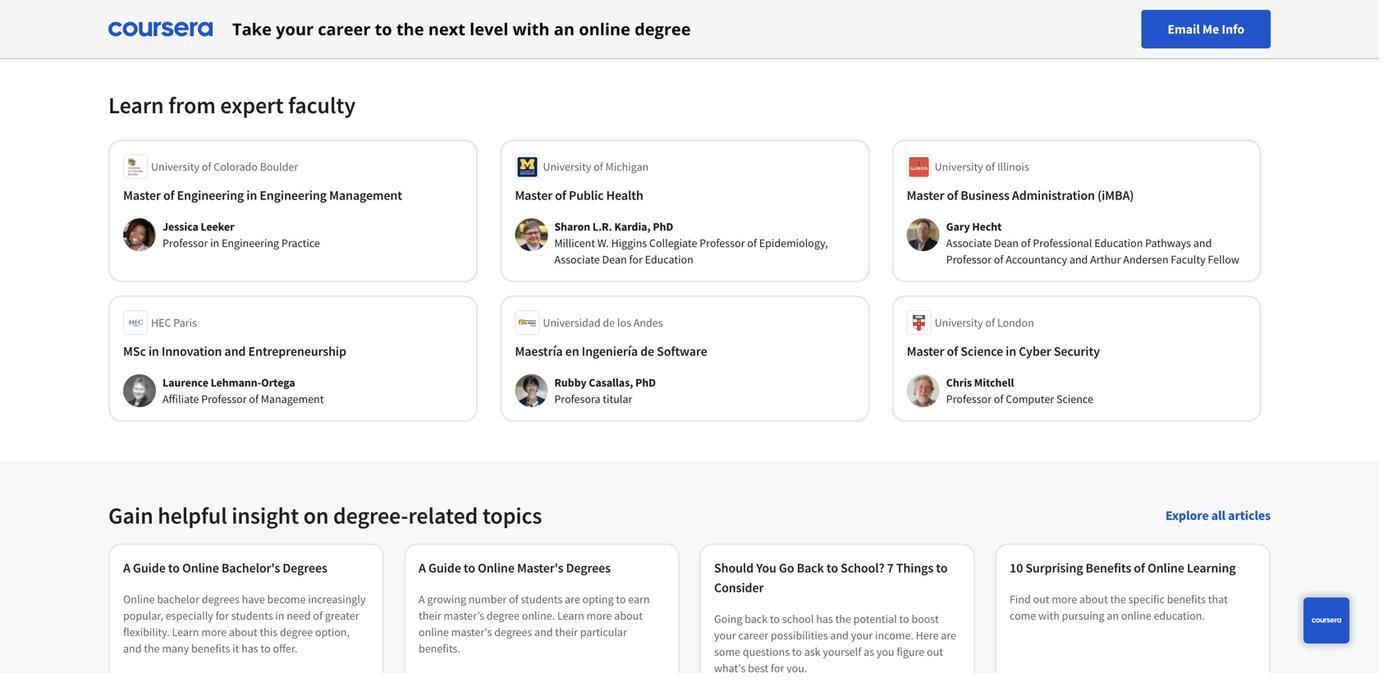 Task type: vqa. For each thing, say whether or not it's contained in the screenshot.


Task type: locate. For each thing, give the bounding box(es) containing it.
1 guide from the left
[[133, 560, 166, 576]]

1 horizontal spatial degrees
[[494, 625, 532, 640]]

and down online.
[[534, 625, 553, 640]]

professor right collegiate
[[700, 236, 745, 250]]

associate down millicent
[[554, 252, 600, 267]]

1 vertical spatial degree
[[487, 608, 520, 623]]

universidad
[[543, 315, 601, 330]]

about inside a growing number of students are opting to earn their master's degree online. learn more about online master's degrees and their particular benefits.
[[614, 608, 643, 623]]

0 vertical spatial out
[[1033, 592, 1050, 607]]

in for master of engineering in engineering management
[[246, 187, 257, 204]]

0 horizontal spatial an
[[554, 18, 575, 40]]

out right find
[[1033, 592, 1050, 607]]

to
[[375, 18, 392, 40], [168, 560, 180, 576], [464, 560, 475, 576], [827, 560, 838, 576], [936, 560, 948, 576], [616, 592, 626, 607], [770, 612, 780, 626], [899, 612, 909, 626], [261, 641, 271, 656], [792, 644, 802, 659]]

university
[[151, 159, 199, 174], [543, 159, 591, 174], [935, 159, 983, 174], [935, 315, 983, 330]]

to down this
[[261, 641, 271, 656]]

of left illinois
[[985, 159, 995, 174]]

0 vertical spatial learn
[[108, 91, 164, 119]]

gary
[[946, 219, 970, 234]]

professor down chris
[[946, 392, 992, 406]]

next testimonial element
[[1212, 0, 1251, 262]]

about
[[1080, 592, 1108, 607], [614, 608, 643, 623], [229, 625, 257, 640]]

with
[[513, 18, 550, 40], [1039, 608, 1060, 623]]

benefits left it
[[191, 641, 230, 656]]

1 horizontal spatial more
[[587, 608, 612, 623]]

of up gary
[[947, 187, 958, 204]]

info
[[1222, 21, 1245, 37]]

1 vertical spatial learn
[[557, 608, 584, 623]]

degrees for a guide to online bachelor's degrees
[[283, 560, 327, 576]]

of down hecht
[[994, 252, 1004, 267]]

should you go back to school? 7 things to consider link
[[714, 558, 960, 598]]

degrees down a guide to online bachelor's degrees
[[202, 592, 240, 607]]

university up business
[[935, 159, 983, 174]]

a inside a guide to online master's degrees link
[[419, 560, 426, 576]]

1 horizontal spatial associate
[[946, 236, 992, 250]]

for right especially
[[216, 608, 229, 623]]

1 vertical spatial an
[[1107, 608, 1119, 623]]

1 horizontal spatial benefits
[[1167, 592, 1206, 607]]

of inside chris mitchell professor of computer science
[[994, 392, 1004, 406]]

the
[[396, 18, 424, 40], [1110, 592, 1126, 607], [835, 612, 851, 626], [144, 641, 160, 656]]

of right benefits
[[1134, 560, 1145, 576]]

7
[[887, 560, 894, 576]]

1 horizontal spatial for
[[629, 252, 643, 267]]

of left "london"
[[985, 315, 995, 330]]

and down flexibility.
[[123, 641, 142, 656]]

online inside "link"
[[1148, 560, 1184, 576]]

university for public
[[543, 159, 591, 174]]

online.
[[522, 608, 555, 623]]

0 vertical spatial has
[[816, 612, 833, 626]]

more up pursuing
[[1052, 592, 1077, 607]]

1 horizontal spatial de
[[640, 343, 654, 360]]

0 horizontal spatial guide
[[133, 560, 166, 576]]

benefits up education.
[[1167, 592, 1206, 607]]

professional
[[1033, 236, 1092, 250]]

0 horizontal spatial learn
[[108, 91, 164, 119]]

things
[[896, 560, 934, 576]]

for inside going back to school has the potential to boost your career possibilities and your income. here are some questions to ask yourself as you figure out what's best for you.
[[771, 661, 784, 673]]

of left michigan at the left
[[594, 159, 603, 174]]

1 horizontal spatial students
[[521, 592, 563, 607]]

degree inside a growing number of students are opting to earn their master's degree online. learn more about online master's degrees and their particular benefits.
[[487, 608, 520, 623]]

1 horizontal spatial are
[[941, 628, 956, 643]]

degree
[[635, 18, 691, 40], [487, 608, 520, 623], [280, 625, 313, 640]]

degrees up become
[[283, 560, 327, 576]]

university up master of science in cyber security
[[935, 315, 983, 330]]

dean inside sharon l.r. kardia, phd millicent w. higgins collegiate professor of epidemiology, associate dean for education
[[602, 252, 627, 267]]

master for master of engineering in engineering management
[[123, 187, 161, 204]]

gain
[[108, 501, 153, 530]]

0 horizontal spatial degrees
[[202, 592, 240, 607]]

the left 'potential'
[[835, 612, 851, 626]]

should you go back to school? 7 things to consider
[[714, 560, 948, 596]]

computer
[[1006, 392, 1054, 406]]

engineering for leeker
[[222, 236, 279, 250]]

previous testimonial element
[[128, 0, 167, 262]]

specific
[[1128, 592, 1165, 607]]

1 horizontal spatial science
[[1056, 392, 1093, 406]]

to inside online bachelor degrees have become increasingly popular, especially for students in need of greater flexibility. learn more about this degree option, and the many benefits it has to offer.
[[261, 641, 271, 656]]

has inside going back to school has the potential to boost your career possibilities and your income. here are some questions to ask yourself as you figure out what's best for you.
[[816, 612, 833, 626]]

0 horizontal spatial for
[[216, 608, 229, 623]]

1 vertical spatial associate
[[554, 252, 600, 267]]

1 vertical spatial are
[[941, 628, 956, 643]]

benefits inside online bachelor degrees have become increasingly popular, especially for students in need of greater flexibility. learn more about this degree option, and the many benefits it has to offer.
[[191, 641, 230, 656]]

find out more about the specific benefits that come with pursuing an online education.
[[1010, 592, 1228, 623]]

a down "related"
[[419, 560, 426, 576]]

1 horizontal spatial has
[[816, 612, 833, 626]]

management inside laurence lehmann-ortega affiliate professor of management
[[261, 392, 324, 406]]

insight
[[232, 501, 299, 530]]

university of michigan
[[543, 159, 649, 174]]

particular
[[580, 625, 627, 640]]

an inside find out more about the specific benefits that come with pursuing an online education.
[[1107, 608, 1119, 623]]

benefits
[[1086, 560, 1131, 576]]

online inside find out more about the specific benefits that come with pursuing an online education.
[[1121, 608, 1152, 623]]

de left los
[[603, 315, 615, 330]]

has right it
[[241, 641, 258, 656]]

0 vertical spatial de
[[603, 315, 615, 330]]

millicent
[[554, 236, 595, 250]]

master inside "link"
[[123, 187, 161, 204]]

0 vertical spatial are
[[565, 592, 580, 607]]

1 horizontal spatial career
[[738, 628, 768, 643]]

2 horizontal spatial more
[[1052, 592, 1077, 607]]

1 vertical spatial degrees
[[494, 625, 532, 640]]

2 vertical spatial learn
[[172, 625, 199, 640]]

master of public health
[[515, 187, 643, 204]]

1 horizontal spatial with
[[1039, 608, 1060, 623]]

associate inside gary hecht associate dean of professional education pathways and professor of accountancy and arthur andersen faculty fellow
[[946, 236, 992, 250]]

online up specific
[[1148, 560, 1184, 576]]

dean
[[994, 236, 1019, 250], [602, 252, 627, 267]]

arthur
[[1090, 252, 1121, 267]]

0 vertical spatial an
[[554, 18, 575, 40]]

1 vertical spatial education
[[645, 252, 694, 267]]

1 horizontal spatial learn
[[172, 625, 199, 640]]

1 vertical spatial phd
[[635, 375, 656, 390]]

dean down w.
[[602, 252, 627, 267]]

career inside going back to school has the potential to boost your career possibilities and your income. here are some questions to ask yourself as you figure out what's best for you.
[[738, 628, 768, 643]]

of left epidemiology,
[[747, 236, 757, 250]]

degrees up opting
[[566, 560, 611, 576]]

going back to school has the potential to boost your career possibilities and your income. here are some questions to ask yourself as you figure out what's best for you.
[[714, 612, 956, 673]]

in down become
[[275, 608, 284, 623]]

2 vertical spatial online
[[419, 625, 449, 640]]

are right "here"
[[941, 628, 956, 643]]

the left next
[[396, 18, 424, 40]]

0 vertical spatial more
[[1052, 592, 1077, 607]]

in inside online bachelor degrees have become increasingly popular, especially for students in need of greater flexibility. learn more about this degree option, and the many benefits it has to offer.
[[275, 608, 284, 623]]

out inside going back to school has the potential to boost your career possibilities and your income. here are some questions to ask yourself as you figure out what's best for you.
[[927, 644, 943, 659]]

2 horizontal spatial online
[[1121, 608, 1152, 623]]

1 horizontal spatial dean
[[994, 236, 1019, 250]]

about up it
[[229, 625, 257, 640]]

explore
[[1166, 507, 1209, 524]]

online bachelor degrees have become increasingly popular, especially for students in need of greater flexibility. learn more about this degree option, and the many benefits it has to offer.
[[123, 592, 366, 656]]

university up "jessica"
[[151, 159, 199, 174]]

1 horizontal spatial about
[[614, 608, 643, 623]]

to left earn
[[616, 592, 626, 607]]

de down andes
[[640, 343, 654, 360]]

0 vertical spatial career
[[318, 18, 371, 40]]

learn inside online bachelor degrees have become increasingly popular, especially for students in need of greater flexibility. learn more about this degree option, and the many benefits it has to offer.
[[172, 625, 199, 640]]

career down "back"
[[738, 628, 768, 643]]

1 vertical spatial career
[[738, 628, 768, 643]]

education down collegiate
[[645, 252, 694, 267]]

in down leeker
[[210, 236, 219, 250]]

more down opting
[[587, 608, 612, 623]]

increasingly
[[308, 592, 366, 607]]

1 horizontal spatial education
[[1094, 236, 1143, 250]]

0 horizontal spatial education
[[645, 252, 694, 267]]

science right computer
[[1056, 392, 1093, 406]]

0 horizontal spatial about
[[229, 625, 257, 640]]

1 vertical spatial online
[[1121, 608, 1152, 623]]

of up accountancy at the right top
[[1021, 236, 1031, 250]]

for down the higgins
[[629, 252, 643, 267]]

0 horizontal spatial more
[[201, 625, 227, 640]]

your up as
[[851, 628, 873, 643]]

an
[[554, 18, 575, 40], [1107, 608, 1119, 623]]

career up faculty
[[318, 18, 371, 40]]

of up "jessica"
[[163, 187, 174, 204]]

0 vertical spatial dean
[[994, 236, 1019, 250]]

expert
[[220, 91, 284, 119]]

2 vertical spatial for
[[771, 661, 784, 673]]

professor inside laurence lehmann-ortega affiliate professor of management
[[201, 392, 247, 406]]

a left growing
[[419, 592, 425, 607]]

degrees for a guide to online master's degrees
[[566, 560, 611, 576]]

1 horizontal spatial out
[[1033, 592, 1050, 607]]

growing
[[427, 592, 466, 607]]

in left cyber
[[1006, 343, 1016, 360]]

and up "yourself"
[[830, 628, 849, 643]]

0 horizontal spatial are
[[565, 592, 580, 607]]

1 vertical spatial with
[[1039, 608, 1060, 623]]

phd up collegiate
[[653, 219, 673, 234]]

all
[[1211, 507, 1226, 524]]

kardia,
[[614, 219, 651, 234]]

0 vertical spatial degrees
[[202, 592, 240, 607]]

are left opting
[[565, 592, 580, 607]]

back
[[745, 612, 768, 626]]

for
[[629, 252, 643, 267], [216, 608, 229, 623], [771, 661, 784, 673]]

articles
[[1228, 507, 1271, 524]]

about up pursuing
[[1080, 592, 1108, 607]]

engineering up leeker
[[177, 187, 244, 204]]

to inside a guide to online bachelor's degrees link
[[168, 560, 180, 576]]

colorado
[[214, 159, 258, 174]]

2 horizontal spatial for
[[771, 661, 784, 673]]

master for master of public health
[[515, 187, 553, 204]]

guide up growing
[[428, 560, 461, 576]]

degrees down online.
[[494, 625, 532, 640]]

1 horizontal spatial an
[[1107, 608, 1119, 623]]

of down mitchell
[[994, 392, 1004, 406]]

engineering inside jessica leeker professor in engineering practice
[[222, 236, 279, 250]]

master of engineering in engineering management
[[123, 187, 402, 204]]

with right the level
[[513, 18, 550, 40]]

email
[[1168, 21, 1200, 37]]

epidemiology,
[[759, 236, 828, 250]]

professor down gary
[[946, 252, 992, 267]]

0 horizontal spatial associate
[[554, 252, 600, 267]]

benefits inside find out more about the specific benefits that come with pursuing an online education.
[[1167, 592, 1206, 607]]

university of colorado boulder
[[151, 159, 298, 174]]

1 horizontal spatial degree
[[487, 608, 520, 623]]

0 vertical spatial education
[[1094, 236, 1143, 250]]

1 vertical spatial for
[[216, 608, 229, 623]]

master's
[[444, 608, 484, 623]]

phd inside rubby casallas, phd profesora titular
[[635, 375, 656, 390]]

in for master of science in cyber security
[[1006, 343, 1016, 360]]

0 vertical spatial benefits
[[1167, 592, 1206, 607]]

university for science
[[935, 315, 983, 330]]

an right pursuing
[[1107, 608, 1119, 623]]

next
[[428, 18, 465, 40]]

science down university of london
[[961, 343, 1003, 360]]

a inside a guide to online bachelor's degrees link
[[123, 560, 130, 576]]

to up income.
[[899, 612, 909, 626]]

1 vertical spatial out
[[927, 644, 943, 659]]

as
[[864, 644, 874, 659]]

degrees inside online bachelor degrees have become increasingly popular, especially for students in need of greater flexibility. learn more about this degree option, and the many benefits it has to offer.
[[202, 592, 240, 607]]

online up bachelor
[[182, 560, 219, 576]]

learn down opting
[[557, 608, 584, 623]]

guide up bachelor
[[133, 560, 166, 576]]

email me info button
[[1141, 10, 1271, 48]]

pathways
[[1145, 236, 1191, 250]]

0 horizontal spatial science
[[961, 343, 1003, 360]]

students inside a growing number of students are opting to earn their master's degree online. learn more about online master's degrees and their particular benefits.
[[521, 592, 563, 607]]

to right "back"
[[770, 612, 780, 626]]

1 vertical spatial more
[[587, 608, 612, 623]]

0 horizontal spatial degrees
[[283, 560, 327, 576]]

0 vertical spatial phd
[[653, 219, 673, 234]]

1 horizontal spatial your
[[714, 628, 736, 643]]

has inside online bachelor degrees have become increasingly popular, especially for students in need of greater flexibility. learn more about this degree option, and the many benefits it has to offer.
[[241, 641, 258, 656]]

university for business
[[935, 159, 983, 174]]

professor inside jessica leeker professor in engineering practice
[[163, 236, 208, 250]]

in inside "link"
[[246, 187, 257, 204]]

professor down lehmann-
[[201, 392, 247, 406]]

0 vertical spatial about
[[1080, 592, 1108, 607]]

0 vertical spatial students
[[521, 592, 563, 607]]

2 degrees from the left
[[566, 560, 611, 576]]

1 horizontal spatial management
[[329, 187, 402, 204]]

guide
[[133, 560, 166, 576], [428, 560, 461, 576]]

of inside a growing number of students are opting to earn their master's degree online. learn more about online master's degrees and their particular benefits.
[[509, 592, 519, 607]]

need
[[287, 608, 311, 623]]

master's
[[517, 560, 563, 576]]

for inside online bachelor degrees have become increasingly popular, especially for students in need of greater flexibility. learn more about this degree option, and the many benefits it has to offer.
[[216, 608, 229, 623]]

are inside a growing number of students are opting to earn their master's degree online. learn more about online master's degrees and their particular benefits.
[[565, 592, 580, 607]]

career
[[318, 18, 371, 40], [738, 628, 768, 643]]

degree inside online bachelor degrees have become increasingly popular, especially for students in need of greater flexibility. learn more about this degree option, and the many benefits it has to offer.
[[280, 625, 313, 640]]

of left colorado in the left top of the page
[[202, 159, 211, 174]]

dean inside gary hecht associate dean of professional education pathways and professor of accountancy and arthur andersen faculty fellow
[[994, 236, 1019, 250]]

a up popular,
[[123, 560, 130, 576]]

professor down "jessica"
[[163, 236, 208, 250]]

casallas,
[[589, 375, 633, 390]]

2 vertical spatial more
[[201, 625, 227, 640]]

1 horizontal spatial their
[[555, 625, 578, 640]]

master for master of business administration (imba)
[[907, 187, 944, 204]]

questions
[[743, 644, 790, 659]]

greater
[[325, 608, 359, 623]]

in right msc
[[148, 343, 159, 360]]

engineering for of
[[260, 187, 327, 204]]

to left next
[[375, 18, 392, 40]]

that
[[1208, 592, 1228, 607]]

1 vertical spatial science
[[1056, 392, 1093, 406]]

master of science in cyber security link
[[907, 342, 1247, 361]]

1 horizontal spatial degrees
[[566, 560, 611, 576]]

1 vertical spatial management
[[261, 392, 324, 406]]

hec paris
[[151, 315, 197, 330]]

education
[[1094, 236, 1143, 250], [645, 252, 694, 267]]

of left public at left
[[555, 187, 566, 204]]

online
[[579, 18, 630, 40], [1121, 608, 1152, 623], [419, 625, 449, 640]]

0 horizontal spatial benefits
[[191, 641, 230, 656]]

about down earn
[[614, 608, 643, 623]]

1 vertical spatial students
[[231, 608, 273, 623]]

coursera image
[[108, 16, 213, 42]]

1 horizontal spatial guide
[[428, 560, 461, 576]]

university up master of public health on the top of the page
[[543, 159, 591, 174]]

go
[[779, 560, 794, 576]]

management
[[329, 187, 402, 204], [261, 392, 324, 406]]

online inside online bachelor degrees have become increasingly popular, especially for students in need of greater flexibility. learn more about this degree option, and the many benefits it has to offer.
[[123, 592, 155, 607]]

and down professional
[[1070, 252, 1088, 267]]

with inside find out more about the specific benefits that come with pursuing an online education.
[[1039, 608, 1060, 623]]

10 surprising benefits of online learning link
[[1010, 558, 1256, 578]]

london
[[997, 315, 1034, 330]]

maestría
[[515, 343, 563, 360]]

0 horizontal spatial management
[[261, 392, 324, 406]]

of right the "number"
[[509, 592, 519, 607]]

0 vertical spatial for
[[629, 252, 643, 267]]

in inside jessica leeker professor in engineering practice
[[210, 236, 219, 250]]

out down "here"
[[927, 644, 943, 659]]

paris
[[173, 315, 197, 330]]

1 vertical spatial about
[[614, 608, 643, 623]]

education inside gary hecht associate dean of professional education pathways and professor of accountancy and arthur andersen faculty fellow
[[1094, 236, 1143, 250]]

0 horizontal spatial students
[[231, 608, 273, 623]]

2 horizontal spatial learn
[[557, 608, 584, 623]]

more down especially
[[201, 625, 227, 640]]

w.
[[597, 236, 609, 250]]

the inside online bachelor degrees have become increasingly popular, especially for students in need of greater flexibility. learn more about this degree option, and the many benefits it has to offer.
[[144, 641, 160, 656]]

a for a guide to online master's degrees
[[419, 560, 426, 576]]

your up some
[[714, 628, 736, 643]]

of inside 10 surprising benefits of online learning "link"
[[1134, 560, 1145, 576]]

their down growing
[[419, 608, 441, 623]]

learn left from
[[108, 91, 164, 119]]

2 horizontal spatial about
[[1080, 592, 1108, 607]]

option,
[[315, 625, 350, 640]]

dean down hecht
[[994, 236, 1019, 250]]

degrees
[[283, 560, 327, 576], [566, 560, 611, 576]]

0 horizontal spatial online
[[419, 625, 449, 640]]

education up arthur
[[1094, 236, 1143, 250]]

best
[[748, 661, 769, 673]]

a
[[123, 560, 130, 576], [419, 560, 426, 576], [419, 592, 425, 607]]

their left particular
[[555, 625, 578, 640]]

1 degrees from the left
[[283, 560, 327, 576]]

associate down gary
[[946, 236, 992, 250]]

about inside online bachelor degrees have become increasingly popular, especially for students in need of greater flexibility. learn more about this degree option, and the many benefits it has to offer.
[[229, 625, 257, 640]]

phd right casallas,
[[635, 375, 656, 390]]

master for master of science in cyber security
[[907, 343, 944, 360]]

engineering
[[177, 187, 244, 204], [260, 187, 327, 204], [222, 236, 279, 250]]

in down colorado in the left top of the page
[[246, 187, 257, 204]]

professor inside gary hecht associate dean of professional education pathways and professor of accountancy and arthur andersen faculty fellow
[[946, 252, 992, 267]]

of right need
[[313, 608, 323, 623]]

learn down especially
[[172, 625, 199, 640]]

1 vertical spatial dean
[[602, 252, 627, 267]]

2 vertical spatial degree
[[280, 625, 313, 640]]

0 horizontal spatial has
[[241, 641, 258, 656]]

guide for a guide to online master's degrees
[[428, 560, 461, 576]]

of down lehmann-
[[249, 392, 259, 406]]

for down questions
[[771, 661, 784, 673]]

in inside 'link'
[[148, 343, 159, 360]]

engineering down boulder
[[260, 187, 327, 204]]

learn
[[108, 91, 164, 119], [557, 608, 584, 623], [172, 625, 199, 640]]

students down have on the bottom of the page
[[231, 608, 273, 623]]

phd inside sharon l.r. kardia, phd millicent w. higgins collegiate professor of epidemiology, associate dean for education
[[653, 219, 673, 234]]

2 guide from the left
[[428, 560, 461, 576]]

degree-
[[333, 501, 408, 530]]

online up popular,
[[123, 592, 155, 607]]

the left specific
[[1110, 592, 1126, 607]]

0 horizontal spatial out
[[927, 644, 943, 659]]

0 vertical spatial associate
[[946, 236, 992, 250]]

master
[[123, 187, 161, 204], [515, 187, 553, 204], [907, 187, 944, 204], [907, 343, 944, 360]]

and up lehmann-
[[224, 343, 246, 360]]

1 vertical spatial has
[[241, 641, 258, 656]]

an right the level
[[554, 18, 575, 40]]

0 horizontal spatial degree
[[280, 625, 313, 640]]

0 vertical spatial online
[[579, 18, 630, 40]]

a inside a growing number of students are opting to earn their master's degree online. learn more about online master's degrees and their particular benefits.
[[419, 592, 425, 607]]

associate
[[946, 236, 992, 250], [554, 252, 600, 267]]



Task type: describe. For each thing, give the bounding box(es) containing it.
0 horizontal spatial career
[[318, 18, 371, 40]]

hec
[[151, 315, 171, 330]]

level
[[470, 18, 508, 40]]

related
[[408, 501, 478, 530]]

0 vertical spatial science
[[961, 343, 1003, 360]]

hecht
[[972, 219, 1002, 234]]

from
[[168, 91, 216, 119]]

university of london
[[935, 315, 1034, 330]]

on
[[303, 501, 329, 530]]

and inside online bachelor degrees have become increasingly popular, especially for students in need of greater flexibility. learn more about this degree option, and the many benefits it has to offer.
[[123, 641, 142, 656]]

master's
[[451, 625, 492, 640]]

students inside online bachelor degrees have become increasingly popular, especially for students in need of greater flexibility. learn more about this degree option, and the many benefits it has to offer.
[[231, 608, 273, 623]]

some
[[714, 644, 740, 659]]

0 horizontal spatial de
[[603, 315, 615, 330]]

you
[[756, 560, 776, 576]]

ingeniería
[[582, 343, 638, 360]]

rubby
[[554, 375, 587, 390]]

more inside online bachelor degrees have become increasingly popular, especially for students in need of greater flexibility. learn more about this degree option, and the many benefits it has to offer.
[[201, 625, 227, 640]]

especially
[[166, 608, 213, 623]]

illinois
[[997, 159, 1029, 174]]

many
[[162, 641, 189, 656]]

to inside a guide to online master's degrees link
[[464, 560, 475, 576]]

and inside a growing number of students are opting to earn their master's degree online. learn more about online master's degrees and their particular benefits.
[[534, 625, 553, 640]]

0 horizontal spatial your
[[276, 18, 314, 40]]

guide for a guide to online bachelor's degrees
[[133, 560, 166, 576]]

1 vertical spatial de
[[640, 343, 654, 360]]

and inside 'link'
[[224, 343, 246, 360]]

of inside master of public health link
[[555, 187, 566, 204]]

gain helpful insight on degree-related topics
[[108, 501, 542, 530]]

collegiate
[[649, 236, 697, 250]]

ask
[[804, 644, 821, 659]]

lehmann-
[[211, 375, 261, 390]]

mitchell
[[974, 375, 1014, 390]]

universidad de los andes
[[543, 315, 663, 330]]

for inside sharon l.r. kardia, phd millicent w. higgins collegiate professor of epidemiology, associate dean for education
[[629, 252, 643, 267]]

have
[[242, 592, 265, 607]]

of inside the master of science in cyber security link
[[947, 343, 958, 360]]

master of public health link
[[515, 186, 855, 205]]

are inside going back to school has the potential to boost your career possibilities and your income. here are some questions to ask yourself as you figure out what's best for you.
[[941, 628, 956, 643]]

and inside going back to school has the potential to boost your career possibilities and your income. here are some questions to ask yourself as you figure out what's best for you.
[[830, 628, 849, 643]]

education inside sharon l.r. kardia, phd millicent w. higgins collegiate professor of epidemiology, associate dean for education
[[645, 252, 694, 267]]

helpful
[[158, 501, 227, 530]]

a guide to online bachelor's degrees link
[[123, 558, 369, 578]]

of inside 'master of engineering in engineering management' "link"
[[163, 187, 174, 204]]

business
[[961, 187, 1010, 204]]

of inside online bachelor degrees have become increasingly popular, especially for students in need of greater flexibility. learn more about this degree option, and the many benefits it has to offer.
[[313, 608, 323, 623]]

(imba)
[[1098, 187, 1134, 204]]

online inside a growing number of students are opting to earn their master's degree online. learn more about online master's degrees and their particular benefits.
[[419, 625, 449, 640]]

what's
[[714, 661, 746, 673]]

master of business administration (imba)
[[907, 187, 1134, 204]]

0 vertical spatial their
[[419, 608, 441, 623]]

science inside chris mitchell professor of computer science
[[1056, 392, 1093, 406]]

to inside a growing number of students are opting to earn their master's degree online. learn more about online master's degrees and their particular benefits.
[[616, 592, 626, 607]]

of inside laurence lehmann-ortega affiliate professor of management
[[249, 392, 259, 406]]

yourself
[[823, 644, 861, 659]]

university for engineering
[[151, 159, 199, 174]]

professor inside chris mitchell professor of computer science
[[946, 392, 992, 406]]

cyber
[[1019, 343, 1051, 360]]

education.
[[1154, 608, 1205, 623]]

sharon
[[554, 219, 590, 234]]

popular,
[[123, 608, 163, 623]]

security
[[1054, 343, 1100, 360]]

you.
[[787, 661, 807, 673]]

degrees inside a growing number of students are opting to earn their master's degree online. learn more about online master's degrees and their particular benefits.
[[494, 625, 532, 640]]

titular
[[603, 392, 632, 406]]

possibilities
[[771, 628, 828, 643]]

faculty
[[288, 91, 356, 119]]

about inside find out more about the specific benefits that come with pursuing an online education.
[[1080, 592, 1108, 607]]

professor inside sharon l.r. kardia, phd millicent w. higgins collegiate professor of epidemiology, associate dean for education
[[700, 236, 745, 250]]

chris mitchell professor of computer science
[[946, 375, 1093, 406]]

to up you.
[[792, 644, 802, 659]]

2 horizontal spatial degree
[[635, 18, 691, 40]]

higgins
[[611, 236, 647, 250]]

online up the "number"
[[478, 560, 515, 576]]

slides element
[[108, 1, 1271, 18]]

more inside find out more about the specific benefits that come with pursuing an online education.
[[1052, 592, 1077, 607]]

out inside find out more about the specific benefits that come with pursuing an online education.
[[1033, 592, 1050, 607]]

the inside going back to school has the potential to boost your career possibilities and your income. here are some questions to ask yourself as you figure out what's best for you.
[[835, 612, 851, 626]]

the inside find out more about the specific benefits that come with pursuing an online education.
[[1110, 592, 1126, 607]]

consider
[[714, 580, 764, 596]]

rubby casallas, phd profesora titular
[[554, 375, 656, 406]]

software
[[657, 343, 707, 360]]

income.
[[875, 628, 914, 643]]

leeker
[[201, 219, 234, 234]]

learn inside a growing number of students are opting to earn their master's degree online. learn more about online master's degrees and their particular benefits.
[[557, 608, 584, 623]]

and up faculty
[[1194, 236, 1212, 250]]

gary hecht associate dean of professional education pathways and professor of accountancy and arthur andersen faculty fellow
[[946, 219, 1239, 267]]

0 horizontal spatial with
[[513, 18, 550, 40]]

10 surprising benefits of online learning
[[1010, 560, 1236, 576]]

become
[[267, 592, 306, 607]]

to right back
[[827, 560, 838, 576]]

learn from expert faculty
[[108, 91, 356, 119]]

email me info
[[1168, 21, 1245, 37]]

flexibility.
[[123, 625, 170, 640]]

1 horizontal spatial online
[[579, 18, 630, 40]]

find
[[1010, 592, 1031, 607]]

a for a growing number of students are opting to earn their master's degree online. learn more about online master's degrees and their particular benefits.
[[419, 592, 425, 607]]

associate inside sharon l.r. kardia, phd millicent w. higgins collegiate professor of epidemiology, associate dean for education
[[554, 252, 600, 267]]

of inside sharon l.r. kardia, phd millicent w. higgins collegiate professor of epidemiology, associate dean for education
[[747, 236, 757, 250]]

1 vertical spatial their
[[555, 625, 578, 640]]

topics
[[482, 501, 542, 530]]

in for jessica leeker professor in engineering practice
[[210, 236, 219, 250]]

offer.
[[273, 641, 297, 656]]

master of science in cyber security
[[907, 343, 1100, 360]]

school
[[782, 612, 814, 626]]

take your career to the next level with an online degree
[[232, 18, 691, 40]]

management inside "link"
[[329, 187, 402, 204]]

learning
[[1187, 560, 1236, 576]]

explore all articles
[[1166, 507, 1271, 524]]

benefits.
[[419, 641, 460, 656]]

sharon l.r. kardia, phd millicent w. higgins collegiate professor of epidemiology, associate dean for education
[[554, 219, 828, 267]]

los
[[617, 315, 631, 330]]

to right things
[[936, 560, 948, 576]]

take
[[232, 18, 272, 40]]

andes
[[634, 315, 663, 330]]

2 horizontal spatial your
[[851, 628, 873, 643]]

faculty
[[1171, 252, 1206, 267]]

here
[[916, 628, 939, 643]]

master of business administration (imba) link
[[907, 186, 1247, 205]]

a guide to online bachelor's degrees
[[123, 560, 327, 576]]

of inside the "master of business administration (imba)" link
[[947, 187, 958, 204]]

jessica
[[163, 219, 198, 234]]

profesora
[[554, 392, 601, 406]]

more inside a growing number of students are opting to earn their master's degree online. learn more about online master's degrees and their particular benefits.
[[587, 608, 612, 623]]

number
[[469, 592, 507, 607]]

michigan
[[605, 159, 649, 174]]

a for a guide to online bachelor's degrees
[[123, 560, 130, 576]]

bachelor's
[[222, 560, 280, 576]]

l.r.
[[593, 219, 612, 234]]



